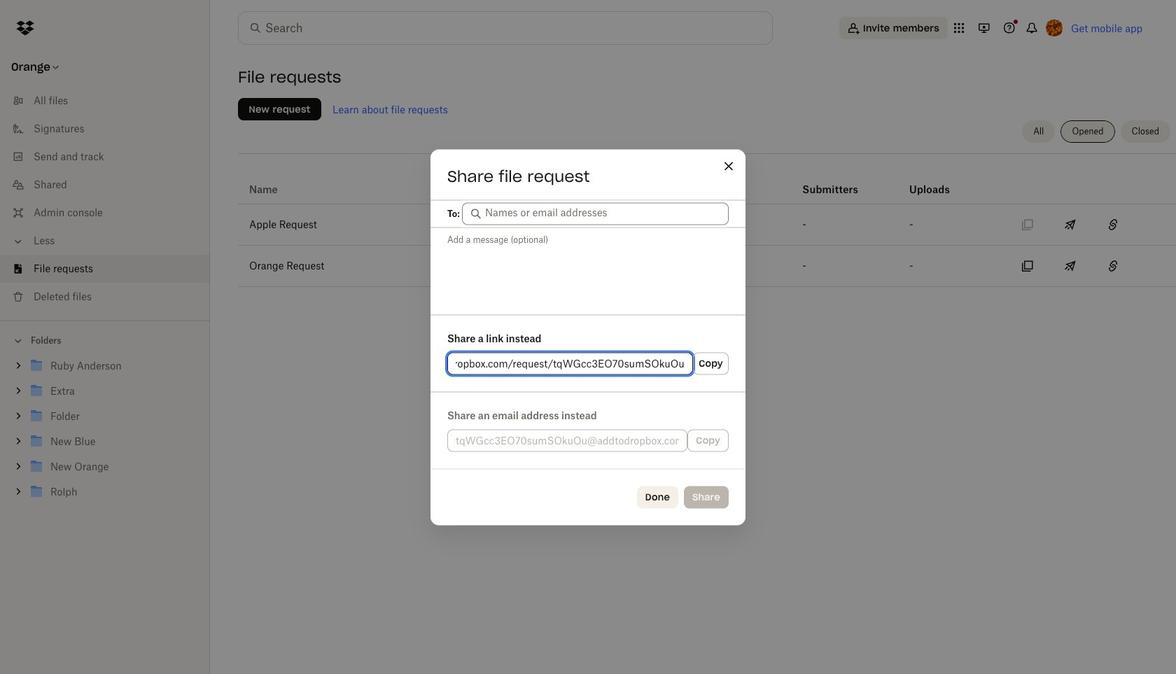 Task type: vqa. For each thing, say whether or not it's contained in the screenshot.
the "Add an email or name" text field
no



Task type: locate. For each thing, give the bounding box(es) containing it.
dropbox image
[[11, 14, 39, 42]]

list item
[[0, 255, 210, 283]]

cell
[[1134, 204, 1176, 245]]

None text field
[[456, 356, 685, 371]]

row group
[[238, 204, 1176, 287]]

table
[[238, 159, 1176, 287]]

dialog
[[431, 149, 746, 525]]

less image
[[11, 235, 25, 249]]

None text field
[[456, 433, 679, 448]]

copy email image
[[1019, 216, 1036, 233]]

2 horizontal spatial column header
[[910, 165, 966, 198]]

row
[[238, 159, 1176, 204], [238, 204, 1176, 246], [238, 246, 1176, 287]]

send email image
[[1062, 216, 1079, 233]]

Contact input text field
[[485, 205, 722, 220]]

Add a message (optional) text field
[[431, 228, 746, 312]]

list
[[0, 78, 210, 321]]

1 horizontal spatial column header
[[803, 165, 859, 198]]

column header
[[642, 165, 726, 198], [803, 165, 859, 198], [910, 165, 966, 198]]

group
[[0, 351, 210, 515]]

0 horizontal spatial column header
[[642, 165, 726, 198]]



Task type: describe. For each thing, give the bounding box(es) containing it.
3 column header from the left
[[910, 165, 966, 198]]

copy link image
[[1105, 258, 1122, 274]]

send email image
[[1062, 258, 1079, 274]]

1 column header from the left
[[642, 165, 726, 198]]

copy email image
[[1019, 258, 1036, 274]]

2 row from the top
[[238, 204, 1176, 246]]

copy link image
[[1105, 216, 1122, 233]]

3 row from the top
[[238, 246, 1176, 287]]

1 row from the top
[[238, 159, 1176, 204]]

2 column header from the left
[[803, 165, 859, 198]]



